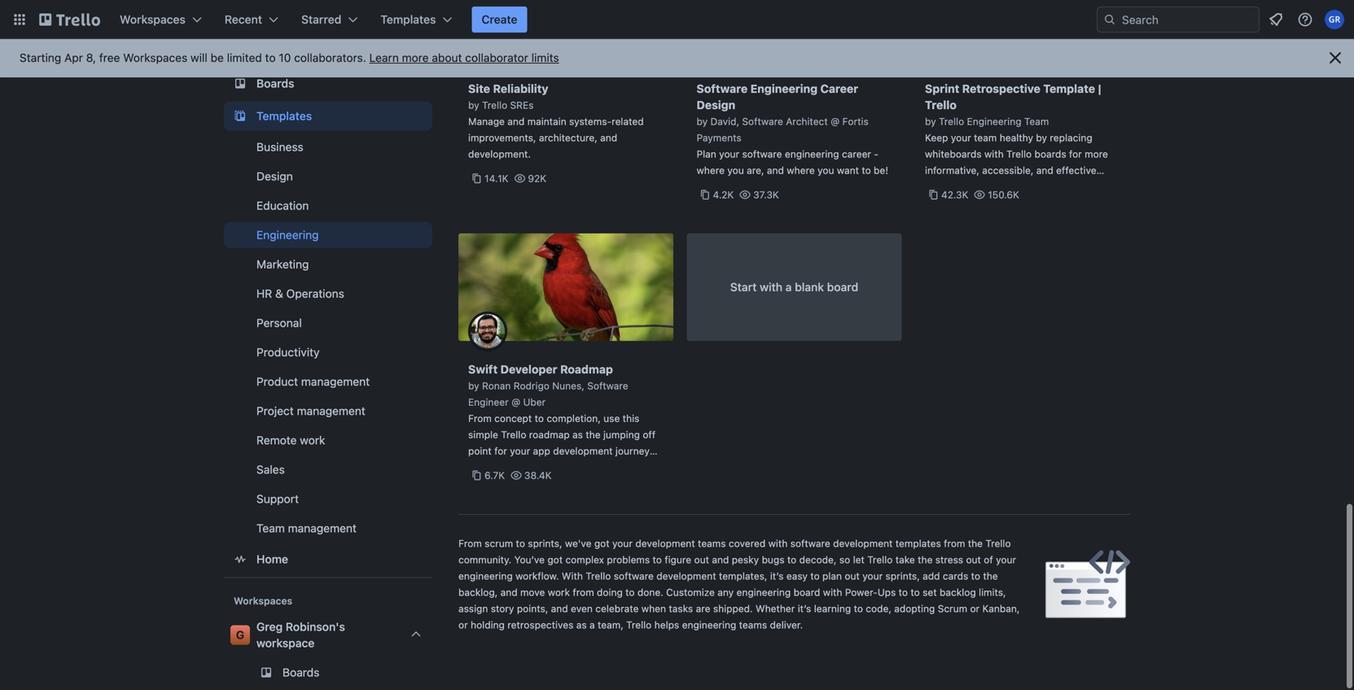 Task type: locate. For each thing, give the bounding box(es) containing it.
0 horizontal spatial it's
[[771, 570, 784, 582]]

templates
[[381, 13, 436, 26], [257, 109, 312, 123]]

1 horizontal spatial software
[[743, 148, 783, 160]]

apple's
[[490, 462, 525, 473]]

primary element
[[0, 0, 1355, 39]]

board
[[828, 280, 859, 294], [794, 587, 821, 598]]

1 horizontal spatial where
[[787, 165, 815, 176]]

engineering inside software engineering career design by david, software architect @ fortis payments plan your software engineering career - where you are, and where you want to be!
[[785, 148, 840, 160]]

software up 'decode,'
[[791, 538, 831, 549]]

out left "of"
[[967, 554, 982, 565]]

1 vertical spatial software
[[791, 538, 831, 549]]

1 horizontal spatial from
[[944, 538, 966, 549]]

out right figure
[[695, 554, 710, 565]]

complex
[[566, 554, 604, 565]]

by up 'engineer'
[[468, 380, 480, 391]]

collaborators.
[[294, 51, 366, 64]]

0 horizontal spatial for
[[495, 445, 507, 457]]

to left figure
[[653, 554, 662, 565]]

where right are,
[[787, 165, 815, 176]]

create
[[482, 13, 518, 26]]

software inside swift developer roadmap by ronan rodrigo nunes, software engineer @ uber from concept to completion, use this simple trello roadmap as the jumping off point for your app development journey with apple's swift language.
[[588, 380, 629, 391]]

from scrum to sprints, we've got your development teams covered with software development templates from the trello community. you've got complex problems to figure out and pesky bugs to decode, so let trello take the stress out of your engineering workflow. with trello software development templates, it's easy to plan out your sprints, add cards to the backlog, and move work from doing to done. customize any engineering board with power-ups to to set backlog limits, assign story points, and even celebrate when tasks are shipped. whether it's learning to code, adopting scrum or kanban, or holding retrospectives as a team, trello helps engineering teams deliver.
[[459, 538, 1020, 631]]

learn
[[370, 51, 399, 64]]

from inside swift developer roadmap by ronan rodrigo nunes, software engineer @ uber from concept to completion, use this simple trello roadmap as the jumping off point for your app development journey with apple's swift language.
[[468, 413, 492, 424]]

to down uber
[[535, 413, 544, 424]]

by left 'david,' at the top
[[697, 116, 708, 127]]

1 vertical spatial teams
[[739, 619, 768, 631]]

1 horizontal spatial team
[[974, 132, 997, 143]]

code,
[[866, 603, 892, 614]]

0 vertical spatial team
[[1025, 116, 1050, 127]]

templates up learn
[[381, 13, 436, 26]]

10
[[279, 51, 291, 64]]

1 vertical spatial work
[[548, 587, 570, 598]]

0 vertical spatial it's
[[771, 570, 784, 582]]

your up whiteboards
[[951, 132, 972, 143]]

or down the assign at the left bottom of the page
[[459, 619, 468, 631]]

engineering up architect
[[751, 82, 818, 95]]

0 horizontal spatial swift
[[468, 363, 498, 376]]

37.3k
[[754, 189, 779, 200]]

0 horizontal spatial design
[[257, 170, 293, 183]]

recent button
[[215, 7, 288, 33]]

2 horizontal spatial engineering
[[967, 116, 1022, 127]]

0 horizontal spatial more
[[402, 51, 429, 64]]

to left be!
[[862, 165, 871, 176]]

you left are,
[[728, 165, 744, 176]]

remote work
[[257, 434, 325, 447]]

workspaces up greg
[[234, 595, 293, 607]]

your inside software engineering career design by david, software architect @ fortis payments plan your software engineering career - where you are, and where you want to be!
[[719, 148, 740, 160]]

team management
[[257, 522, 357, 535]]

development up the customize
[[657, 570, 717, 582]]

development up figure
[[636, 538, 695, 549]]

0 horizontal spatial a
[[590, 619, 595, 631]]

tasks
[[669, 603, 693, 614]]

your up power-
[[863, 570, 883, 582]]

1 horizontal spatial for
[[1070, 148, 1083, 160]]

from inside from scrum to sprints, we've got your development teams covered with software development templates from the trello community. you've got complex problems to figure out and pesky bugs to decode, so let trello take the stress out of your engineering workflow. with trello software development templates, it's easy to plan out your sprints, add cards to the backlog, and move work from doing to done. customize any engineering board with power-ups to to set backlog limits, assign story points, and even celebrate when tasks are shipped. whether it's learning to code, adopting scrum or kanban, or holding retrospectives as a team, trello helps engineering teams deliver.
[[459, 538, 482, 549]]

0 horizontal spatial or
[[459, 619, 468, 631]]

retrospectives.
[[951, 181, 1020, 192]]

development up "language."
[[553, 445, 613, 457]]

rodrigo
[[514, 380, 550, 391]]

templates up business
[[257, 109, 312, 123]]

board down "easy"
[[794, 587, 821, 598]]

by up keep
[[925, 116, 937, 127]]

backlog,
[[459, 587, 498, 598]]

design up 'david,' at the top
[[697, 98, 736, 112]]

0 horizontal spatial where
[[697, 165, 725, 176]]

deliver.
[[770, 619, 803, 631]]

1 horizontal spatial team
[[1025, 116, 1050, 127]]

it's up deliver.
[[798, 603, 812, 614]]

workspaces up free
[[120, 13, 186, 26]]

a inside from scrum to sprints, we've got your development teams covered with software development templates from the trello community. you've got complex problems to figure out and pesky bugs to decode, so let trello take the stress out of your engineering workflow. with trello software development templates, it's easy to plan out your sprints, add cards to the backlog, and move work from doing to done. customize any engineering board with power-ups to to set backlog limits, assign story points, and even celebrate when tasks are shipped. whether it's learning to code, adopting scrum or kanban, or holding retrospectives as a team, trello helps engineering teams deliver.
[[590, 619, 595, 631]]

management for project management
[[297, 404, 366, 418]]

customize
[[667, 587, 715, 598]]

0 vertical spatial from
[[468, 413, 492, 424]]

0 vertical spatial software
[[743, 148, 783, 160]]

0 vertical spatial software
[[697, 82, 748, 95]]

1 vertical spatial team
[[925, 181, 948, 192]]

your inside swift developer roadmap by ronan rodrigo nunes, software engineer @ uber from concept to completion, use this simple trello roadmap as the jumping off point for your app development journey with apple's swift language.
[[510, 445, 530, 457]]

to left 10
[[265, 51, 276, 64]]

boards down 10
[[257, 77, 294, 90]]

1 horizontal spatial more
[[1085, 148, 1109, 160]]

celebrate
[[596, 603, 639, 614]]

a left team,
[[590, 619, 595, 631]]

0 vertical spatial @
[[831, 116, 840, 127]]

sales
[[257, 463, 285, 476]]

manage
[[468, 116, 505, 127]]

and down the sres
[[508, 116, 525, 127]]

for up the effective
[[1070, 148, 1083, 160]]

as down completion,
[[573, 429, 583, 440]]

improvements,
[[468, 132, 536, 143]]

0 vertical spatial a
[[786, 280, 792, 294]]

or
[[971, 603, 980, 614], [459, 619, 468, 631]]

project management link
[[224, 398, 433, 424]]

0 vertical spatial workspaces
[[120, 13, 186, 26]]

0 vertical spatial got
[[595, 538, 610, 549]]

0 horizontal spatial sprints,
[[528, 538, 563, 549]]

1 horizontal spatial engineering
[[751, 82, 818, 95]]

management down product management link
[[297, 404, 366, 418]]

a left blank
[[786, 280, 792, 294]]

to down 'decode,'
[[811, 570, 820, 582]]

workspaces
[[120, 13, 186, 26], [123, 51, 188, 64], [234, 595, 293, 607]]

trello right let
[[868, 554, 893, 565]]

work inside from scrum to sprints, we've got your development teams covered with software development templates from the trello community. you've got complex problems to figure out and pesky bugs to decode, so let trello take the stress out of your engineering workflow. with trello software development templates, it's easy to plan out your sprints, add cards to the backlog, and move work from doing to done. customize any engineering board with power-ups to to set backlog limits, assign story points, and even celebrate when tasks are shipped. whether it's learning to code, adopting scrum or kanban, or holding retrospectives as a team, trello helps engineering teams deliver.
[[548, 587, 570, 598]]

@ left fortis
[[831, 116, 840, 127]]

1 vertical spatial design
[[257, 170, 293, 183]]

points,
[[517, 603, 549, 614]]

board inside button
[[828, 280, 859, 294]]

management
[[301, 375, 370, 388], [297, 404, 366, 418], [288, 522, 357, 535]]

engineering inside software engineering career design by david, software architect @ fortis payments plan your software engineering career - where you are, and where you want to be!
[[751, 82, 818, 95]]

work down project management
[[300, 434, 325, 447]]

limited
[[227, 51, 262, 64]]

more
[[402, 51, 429, 64], [1085, 148, 1109, 160]]

home
[[257, 553, 288, 566]]

1 horizontal spatial sprints,
[[886, 570, 920, 582]]

swift down app
[[528, 462, 551, 473]]

workspaces inside the 'workspaces' popup button
[[120, 13, 186, 26]]

take
[[896, 554, 916, 565]]

software down problems
[[614, 570, 654, 582]]

management inside project management link
[[297, 404, 366, 418]]

management for product management
[[301, 375, 370, 388]]

your up apple's
[[510, 445, 530, 457]]

|
[[1099, 82, 1102, 95]]

to up you've
[[516, 538, 525, 549]]

teams
[[698, 538, 726, 549], [739, 619, 768, 631]]

0 vertical spatial boards link
[[224, 69, 433, 98]]

sprints, up you've
[[528, 538, 563, 549]]

1 horizontal spatial or
[[971, 603, 980, 614]]

reliability
[[493, 82, 549, 95]]

1 horizontal spatial @
[[831, 116, 840, 127]]

2 vertical spatial management
[[288, 522, 357, 535]]

engineering link
[[224, 222, 433, 248]]

out down let
[[845, 570, 860, 582]]

board right blank
[[828, 280, 859, 294]]

create button
[[472, 7, 527, 33]]

0 horizontal spatial from
[[573, 587, 594, 598]]

team down support
[[257, 522, 285, 535]]

boards link down greg robinson's workspace
[[224, 660, 433, 686]]

workspaces down the 'workspaces' popup button
[[123, 51, 188, 64]]

42.3k
[[942, 189, 969, 200]]

management inside product management link
[[301, 375, 370, 388]]

1 horizontal spatial you
[[818, 165, 835, 176]]

1 horizontal spatial swift
[[528, 462, 551, 473]]

1 horizontal spatial it's
[[798, 603, 812, 614]]

1 vertical spatial from
[[459, 538, 482, 549]]

0 horizontal spatial @
[[512, 396, 521, 408]]

development up let
[[833, 538, 893, 549]]

management down productivity link on the left of the page
[[301, 375, 370, 388]]

0 vertical spatial work
[[300, 434, 325, 447]]

the down completion,
[[586, 429, 601, 440]]

0 vertical spatial as
[[573, 429, 583, 440]]

trello inside swift developer roadmap by ronan rodrigo nunes, software engineer @ uber from concept to completion, use this simple trello roadmap as the jumping off point for your app development journey with apple's swift language.
[[501, 429, 527, 440]]

the up add
[[918, 554, 933, 565]]

1 vertical spatial as
[[577, 619, 587, 631]]

product management link
[[224, 369, 433, 395]]

0 vertical spatial management
[[301, 375, 370, 388]]

team down "informative,"
[[925, 181, 948, 192]]

1 vertical spatial @
[[512, 396, 521, 408]]

as inside from scrum to sprints, we've got your development teams covered with software development templates from the trello community. you've got complex problems to figure out and pesky bugs to decode, so let trello take the stress out of your engineering workflow. with trello software development templates, it's easy to plan out your sprints, add cards to the backlog, and move work from doing to done. customize any engineering board with power-ups to to set backlog limits, assign story points, and even celebrate when tasks are shipped. whether it's learning to code, adopting scrum or kanban, or holding retrospectives as a team, trello helps engineering teams deliver.
[[577, 619, 587, 631]]

engineering down architect
[[785, 148, 840, 160]]

2 horizontal spatial out
[[967, 554, 982, 565]]

simple
[[468, 429, 499, 440]]

engineering down community.
[[459, 570, 513, 582]]

0 horizontal spatial software
[[614, 570, 654, 582]]

1 vertical spatial or
[[459, 619, 468, 631]]

engineering icon image
[[1026, 542, 1131, 626]]

by inside site reliability by trello sres manage and maintain systems-related improvements, architecture, and development.
[[468, 99, 480, 111]]

sres
[[510, 99, 534, 111]]

by inside swift developer roadmap by ronan rodrigo nunes, software engineer @ uber from concept to completion, use this simple trello roadmap as the jumping off point for your app development journey with apple's swift language.
[[468, 380, 480, 391]]

0 horizontal spatial you
[[728, 165, 744, 176]]

1 vertical spatial management
[[297, 404, 366, 418]]

management inside team management link
[[288, 522, 357, 535]]

0 horizontal spatial board
[[794, 587, 821, 598]]

0 horizontal spatial work
[[300, 434, 325, 447]]

greg
[[257, 620, 283, 634]]

from up stress
[[944, 538, 966, 549]]

your down payments
[[719, 148, 740, 160]]

done.
[[638, 587, 664, 598]]

trello up 'doing'
[[586, 570, 611, 582]]

by down site
[[468, 99, 480, 111]]

you
[[728, 165, 744, 176], [818, 165, 835, 176]]

@
[[831, 116, 840, 127], [512, 396, 521, 408]]

support link
[[224, 486, 433, 512]]

engineer
[[468, 396, 509, 408]]

career
[[842, 148, 872, 160]]

1 vertical spatial engineering
[[967, 116, 1022, 127]]

boards link down collaborators. at the top left of the page
[[224, 69, 433, 98]]

14.1k
[[485, 173, 509, 184]]

1 vertical spatial a
[[590, 619, 595, 631]]

work down with
[[548, 587, 570, 598]]

to inside software engineering career design by david, software architect @ fortis payments plan your software engineering career - where you are, and where you want to be!
[[862, 165, 871, 176]]

1 vertical spatial board
[[794, 587, 821, 598]]

@ inside software engineering career design by david, software architect @ fortis payments plan your software engineering career - where you are, and where you want to be!
[[831, 116, 840, 127]]

0 horizontal spatial team
[[925, 181, 948, 192]]

backlog
[[940, 587, 977, 598]]

2 vertical spatial software
[[588, 380, 629, 391]]

1 horizontal spatial board
[[828, 280, 859, 294]]

starred
[[301, 13, 342, 26]]

back to home image
[[39, 7, 100, 33]]

blank
[[795, 280, 825, 294]]

it's down bugs
[[771, 570, 784, 582]]

design inside design link
[[257, 170, 293, 183]]

home image
[[231, 550, 250, 569]]

@ up concept
[[512, 396, 521, 408]]

1 horizontal spatial got
[[595, 538, 610, 549]]

holding
[[471, 619, 505, 631]]

a
[[786, 280, 792, 294], [590, 619, 595, 631]]

1 vertical spatial more
[[1085, 148, 1109, 160]]

education link
[[224, 193, 433, 219]]

work inside remote work link
[[300, 434, 325, 447]]

teams down shipped.
[[739, 619, 768, 631]]

more right learn
[[402, 51, 429, 64]]

1 vertical spatial boards link
[[224, 660, 433, 686]]

1 horizontal spatial a
[[786, 280, 792, 294]]

1 horizontal spatial templates
[[381, 13, 436, 26]]

1 where from the left
[[697, 165, 725, 176]]

covered
[[729, 538, 766, 549]]

hr & operations link
[[224, 281, 433, 307]]

0 vertical spatial from
[[944, 538, 966, 549]]

with up accessible,
[[985, 148, 1004, 160]]

1 vertical spatial templates
[[257, 109, 312, 123]]

set
[[923, 587, 937, 598]]

and inside sprint retrospective template | trello by trello engineering team keep your team healthy by replacing whiteboards with trello boards for more informative, accessible, and effective team retrospectives.
[[1037, 165, 1054, 176]]

architect
[[786, 116, 828, 127]]

engineering up 'healthy'
[[967, 116, 1022, 127]]

team up 'healthy'
[[1025, 116, 1050, 127]]

0 notifications image
[[1267, 10, 1286, 29]]

swift up ronan
[[468, 363, 498, 376]]

0 vertical spatial teams
[[698, 538, 726, 549]]

0 horizontal spatial got
[[548, 554, 563, 565]]

from up simple at the left bottom
[[468, 413, 492, 424]]

2 where from the left
[[787, 165, 815, 176]]

for up apple's
[[495, 445, 507, 457]]

0 vertical spatial team
[[974, 132, 997, 143]]

trello down sprint
[[925, 98, 957, 112]]

sales link
[[224, 457, 433, 483]]

0 vertical spatial design
[[697, 98, 736, 112]]

software right 'david,' at the top
[[743, 116, 784, 127]]

kanban,
[[983, 603, 1020, 614]]

got up complex
[[595, 538, 610, 549]]

management down support link
[[288, 522, 357, 535]]

for
[[1070, 148, 1083, 160], [495, 445, 507, 457]]

from up community.
[[459, 538, 482, 549]]

to
[[265, 51, 276, 64], [862, 165, 871, 176], [535, 413, 544, 424], [516, 538, 525, 549], [653, 554, 662, 565], [788, 554, 797, 565], [811, 570, 820, 582], [972, 570, 981, 582], [626, 587, 635, 598], [899, 587, 908, 598], [911, 587, 920, 598], [854, 603, 864, 614]]

with up bugs
[[769, 538, 788, 549]]

1 vertical spatial for
[[495, 445, 507, 457]]

as down even on the bottom left of page
[[577, 619, 587, 631]]

1 vertical spatial workspaces
[[123, 51, 188, 64]]

effective
[[1057, 165, 1097, 176]]

with right start
[[760, 280, 783, 294]]

work
[[300, 434, 325, 447], [548, 587, 570, 598]]

learning
[[814, 603, 852, 614]]

product management
[[257, 375, 370, 388]]

or right the scrum
[[971, 603, 980, 614]]

engineering up marketing
[[257, 228, 319, 242]]

operations
[[286, 287, 344, 300]]

where down plan
[[697, 165, 725, 176]]

by
[[468, 99, 480, 111], [697, 116, 708, 127], [925, 116, 937, 127], [1037, 132, 1048, 143], [468, 380, 480, 391]]

retrospective
[[963, 82, 1041, 95]]

0 vertical spatial for
[[1070, 148, 1083, 160]]

2 vertical spatial engineering
[[257, 228, 319, 242]]

design down business
[[257, 170, 293, 183]]

1 horizontal spatial design
[[697, 98, 736, 112]]

your inside sprint retrospective template | trello by trello engineering team keep your team healthy by replacing whiteboards with trello boards for more informative, accessible, and effective team retrospectives.
[[951, 132, 972, 143]]

and down boards
[[1037, 165, 1054, 176]]

1 vertical spatial from
[[573, 587, 594, 598]]

0 vertical spatial board
[[828, 280, 859, 294]]

0 horizontal spatial teams
[[698, 538, 726, 549]]

even
[[571, 603, 593, 614]]

workspaces button
[[110, 7, 212, 33]]

project management
[[257, 404, 366, 418]]

you left "want"
[[818, 165, 835, 176]]

0 vertical spatial sprints,
[[528, 538, 563, 549]]

got up with
[[548, 554, 563, 565]]

0 vertical spatial engineering
[[751, 82, 818, 95]]

your up problems
[[613, 538, 633, 549]]

1 vertical spatial it's
[[798, 603, 812, 614]]



Task type: vqa. For each thing, say whether or not it's contained in the screenshot.


Task type: describe. For each thing, give the bounding box(es) containing it.
apr
[[64, 51, 83, 64]]

remote work link
[[224, 427, 433, 454]]

journey
[[616, 445, 650, 457]]

more inside sprint retrospective template | trello by trello engineering team keep your team healthy by replacing whiteboards with trello boards for more informative, accessible, and effective team retrospectives.
[[1085, 148, 1109, 160]]

as inside swift developer roadmap by ronan rodrigo nunes, software engineer @ uber from concept to completion, use this simple trello roadmap as the jumping off point for your app development journey with apple's swift language.
[[573, 429, 583, 440]]

the up cards
[[968, 538, 983, 549]]

38.4k
[[525, 470, 552, 481]]

engineering inside sprint retrospective template | trello by trello engineering team keep your team healthy by replacing whiteboards with trello boards for more informative, accessible, and effective team retrospectives.
[[967, 116, 1022, 127]]

with inside sprint retrospective template | trello by trello engineering team keep your team healthy by replacing whiteboards with trello boards for more informative, accessible, and effective team retrospectives.
[[985, 148, 1004, 160]]

trello up "of"
[[986, 538, 1011, 549]]

be
[[211, 51, 224, 64]]

by inside software engineering career design by david, software architect @ fortis payments plan your software engineering career - where you are, and where you want to be!
[[697, 116, 708, 127]]

free
[[99, 51, 120, 64]]

for inside sprint retrospective template | trello by trello engineering team keep your team healthy by replacing whiteboards with trello boards for more informative, accessible, and effective team retrospectives.
[[1070, 148, 1083, 160]]

completion,
[[547, 413, 601, 424]]

education
[[257, 199, 309, 212]]

1 vertical spatial swift
[[528, 462, 551, 473]]

recent
[[225, 13, 262, 26]]

site reliability by trello sres manage and maintain systems-related improvements, architecture, and development.
[[468, 82, 644, 160]]

board image
[[231, 74, 250, 93]]

1 vertical spatial got
[[548, 554, 563, 565]]

and up story on the bottom left of the page
[[501, 587, 518, 598]]

story
[[491, 603, 514, 614]]

with inside button
[[760, 280, 783, 294]]

remote
[[257, 434, 297, 447]]

for inside swift developer roadmap by ronan rodrigo nunes, software engineer @ uber from concept to completion, use this simple trello roadmap as the jumping off point for your app development journey with apple's swift language.
[[495, 445, 507, 457]]

the inside swift developer roadmap by ronan rodrigo nunes, software engineer @ uber from concept to completion, use this simple trello roadmap as the jumping off point for your app development journey with apple's swift language.
[[586, 429, 601, 440]]

you've
[[515, 554, 545, 565]]

2 vertical spatial software
[[614, 570, 654, 582]]

1 boards link from the top
[[224, 69, 433, 98]]

to up "easy"
[[788, 554, 797, 565]]

with
[[562, 570, 583, 582]]

doing
[[597, 587, 623, 598]]

-
[[874, 148, 879, 160]]

whether
[[756, 603, 795, 614]]

1 vertical spatial software
[[743, 116, 784, 127]]

0 vertical spatial swift
[[468, 363, 498, 376]]

site
[[468, 82, 490, 95]]

templates inside dropdown button
[[381, 13, 436, 26]]

will
[[191, 51, 208, 64]]

ronan rodrigo nunes, software engineer @ uber image
[[468, 312, 508, 351]]

0 vertical spatial more
[[402, 51, 429, 64]]

hr
[[257, 287, 272, 300]]

1 horizontal spatial out
[[845, 570, 860, 582]]

david,
[[711, 116, 740, 127]]

trello down the when
[[627, 619, 652, 631]]

trello inside site reliability by trello sres manage and maintain systems-related improvements, architecture, and development.
[[482, 99, 508, 111]]

and left pesky
[[712, 554, 729, 565]]

to right 'doing'
[[626, 587, 635, 598]]

uber
[[523, 396, 546, 408]]

productivity
[[257, 346, 320, 359]]

92k
[[528, 173, 547, 184]]

team inside sprint retrospective template | trello by trello engineering team keep your team healthy by replacing whiteboards with trello boards for more informative, accessible, and effective team retrospectives.
[[1025, 116, 1050, 127]]

trello down 'healthy'
[[1007, 148, 1032, 160]]

software inside software engineering career design by david, software architect @ fortis payments plan your software engineering career - where you are, and where you want to be!
[[743, 148, 783, 160]]

board inside from scrum to sprints, we've got your development teams covered with software development templates from the trello community. you've got complex problems to figure out and pesky bugs to decode, so let trello take the stress out of your engineering workflow. with trello software development templates, it's easy to plan out your sprints, add cards to the backlog, and move work from doing to done. customize any engineering board with power-ups to to set backlog limits, assign story points, and even celebrate when tasks are shipped. whether it's learning to code, adopting scrum or kanban, or holding retrospectives as a team, trello helps engineering teams deliver.
[[794, 587, 821, 598]]

to inside swift developer roadmap by ronan rodrigo nunes, software engineer @ uber from concept to completion, use this simple trello roadmap as the jumping off point for your app development journey with apple's swift language.
[[535, 413, 544, 424]]

business link
[[224, 134, 433, 160]]

2 vertical spatial workspaces
[[234, 595, 293, 607]]

shipped.
[[714, 603, 753, 614]]

accessible,
[[983, 165, 1034, 176]]

design inside software engineering career design by david, software architect @ fortis payments plan your software engineering career - where you are, and where you want to be!
[[697, 98, 736, 112]]

open information menu image
[[1298, 11, 1314, 28]]

scrum
[[938, 603, 968, 614]]

healthy
[[1000, 132, 1034, 143]]

4.2k
[[713, 189, 734, 200]]

let
[[853, 554, 865, 565]]

engineering down are
[[682, 619, 737, 631]]

workspace
[[257, 636, 315, 650]]

template board image
[[231, 106, 250, 126]]

payments
[[697, 132, 742, 143]]

1 vertical spatial boards
[[283, 666, 320, 679]]

greg robinson (gregrobinson96) image
[[1325, 10, 1345, 29]]

@ inside swift developer roadmap by ronan rodrigo nunes, software engineer @ uber from concept to completion, use this simple trello roadmap as the jumping off point for your app development journey with apple's swift language.
[[512, 396, 521, 408]]

we've
[[565, 538, 592, 549]]

by up boards
[[1037, 132, 1048, 143]]

team management link
[[224, 515, 433, 542]]

templates
[[896, 538, 942, 549]]

1 vertical spatial sprints,
[[886, 570, 920, 582]]

move
[[521, 587, 545, 598]]

point
[[468, 445, 492, 457]]

language.
[[554, 462, 599, 473]]

workflow.
[[516, 570, 559, 582]]

a inside 'start with a blank board' button
[[786, 280, 792, 294]]

any
[[718, 587, 734, 598]]

boards
[[1035, 148, 1067, 160]]

start
[[731, 280, 757, 294]]

development.
[[468, 148, 531, 160]]

starting apr 8, free workspaces will be limited to 10 collaborators. learn more about collaborator limits
[[20, 51, 559, 64]]

development inside swift developer roadmap by ronan rodrigo nunes, software engineer @ uber from concept to completion, use this simple trello roadmap as the jumping off point for your app development journey with apple's swift language.
[[553, 445, 613, 457]]

starting
[[20, 51, 61, 64]]

replacing
[[1050, 132, 1093, 143]]

0 horizontal spatial engineering
[[257, 228, 319, 242]]

personal
[[257, 316, 302, 330]]

search image
[[1104, 13, 1117, 26]]

1 vertical spatial team
[[257, 522, 285, 535]]

6.7k
[[485, 470, 505, 481]]

scrum
[[485, 538, 513, 549]]

templates,
[[719, 570, 768, 582]]

decode,
[[800, 554, 837, 565]]

related
[[612, 116, 644, 127]]

2 horizontal spatial software
[[791, 538, 831, 549]]

your right "of"
[[996, 554, 1017, 565]]

0 horizontal spatial templates
[[257, 109, 312, 123]]

0 vertical spatial boards
[[257, 77, 294, 90]]

so
[[840, 554, 851, 565]]

to right cards
[[972, 570, 981, 582]]

cards
[[943, 570, 969, 582]]

architecture,
[[539, 132, 598, 143]]

assign
[[459, 603, 488, 614]]

and inside software engineering career design by david, software architect @ fortis payments plan your software engineering career - where you are, and where you want to be!
[[767, 165, 784, 176]]

of
[[984, 554, 994, 565]]

to left set
[[911, 587, 920, 598]]

start with a blank board
[[731, 280, 859, 294]]

ups
[[878, 587, 896, 598]]

Search field
[[1117, 7, 1259, 32]]

and down the systems-
[[601, 132, 618, 143]]

productivity link
[[224, 339, 433, 366]]

and left even on the bottom left of page
[[551, 603, 568, 614]]

marketing link
[[224, 251, 433, 278]]

be!
[[874, 165, 889, 176]]

limits,
[[979, 587, 1007, 598]]

1 horizontal spatial teams
[[739, 619, 768, 631]]

trello up keep
[[939, 116, 965, 127]]

power-
[[846, 587, 878, 598]]

template
[[1044, 82, 1096, 95]]

keep
[[925, 132, 949, 143]]

2 you from the left
[[818, 165, 835, 176]]

to right ups
[[899, 587, 908, 598]]

fortis
[[843, 116, 869, 127]]

2 boards link from the top
[[224, 660, 433, 686]]

the up limits,
[[984, 570, 999, 582]]

adopting
[[895, 603, 936, 614]]

software engineering career design by david, software architect @ fortis payments plan your software engineering career - where you are, and where you want to be!
[[697, 82, 889, 176]]

0 horizontal spatial out
[[695, 554, 710, 565]]

with up learning
[[823, 587, 843, 598]]

limits
[[532, 51, 559, 64]]

want
[[837, 165, 859, 176]]

0 vertical spatial or
[[971, 603, 980, 614]]

engineering up whether
[[737, 587, 791, 598]]

with inside swift developer roadmap by ronan rodrigo nunes, software engineer @ uber from concept to completion, use this simple trello roadmap as the jumping off point for your app development journey with apple's swift language.
[[468, 462, 488, 473]]

support
[[257, 492, 299, 506]]

to down power-
[[854, 603, 864, 614]]

helps
[[655, 619, 680, 631]]

1 you from the left
[[728, 165, 744, 176]]

learn more about collaborator limits link
[[370, 51, 559, 64]]

home link
[[224, 545, 433, 574]]

roadmap
[[529, 429, 570, 440]]

business
[[257, 140, 304, 154]]

management for team management
[[288, 522, 357, 535]]

are
[[696, 603, 711, 614]]

retrospectives
[[508, 619, 574, 631]]



